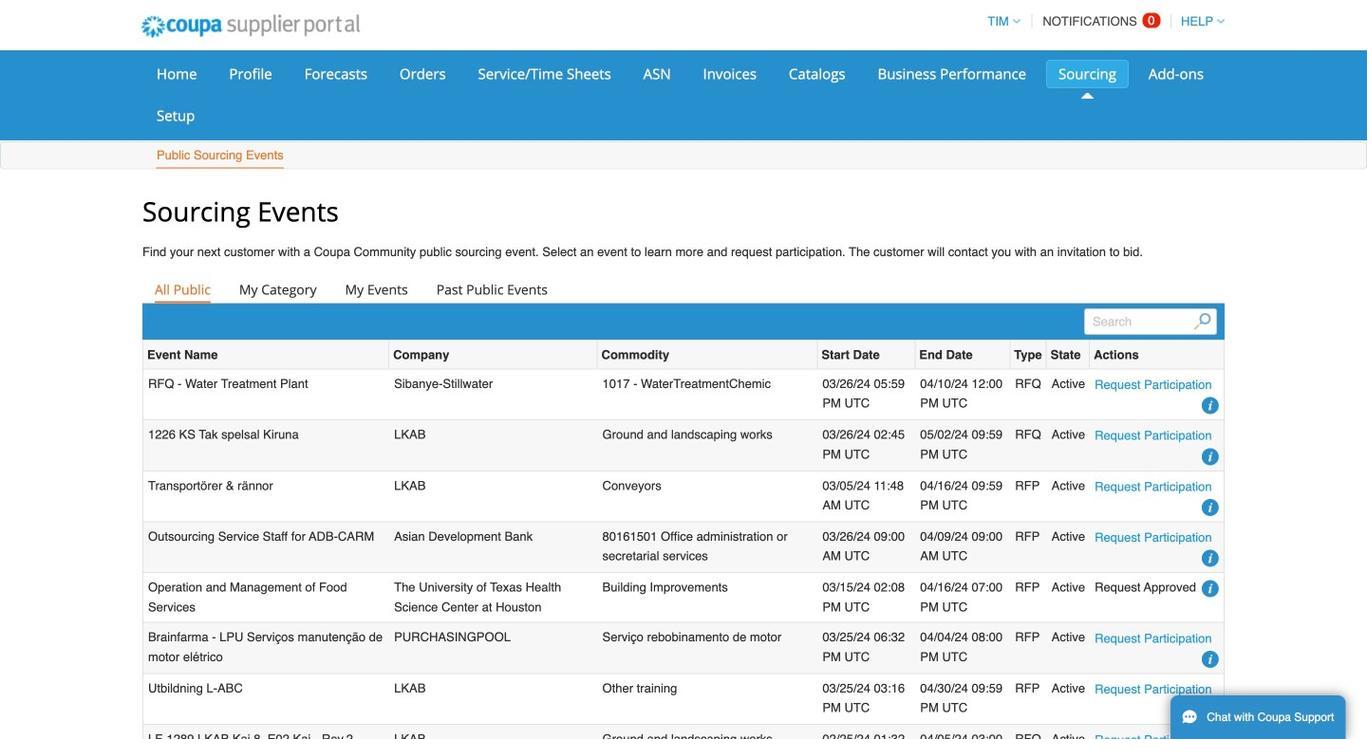 Task type: vqa. For each thing, say whether or not it's contained in the screenshot.
the rightmost Additional Information icon
no



Task type: locate. For each thing, give the bounding box(es) containing it.
tab list
[[142, 276, 1225, 303]]

navigation
[[979, 3, 1225, 40]]



Task type: describe. For each thing, give the bounding box(es) containing it.
Search text field
[[1085, 308, 1217, 335]]

coupa supplier portal image
[[128, 3, 373, 50]]

search image
[[1194, 313, 1211, 330]]



